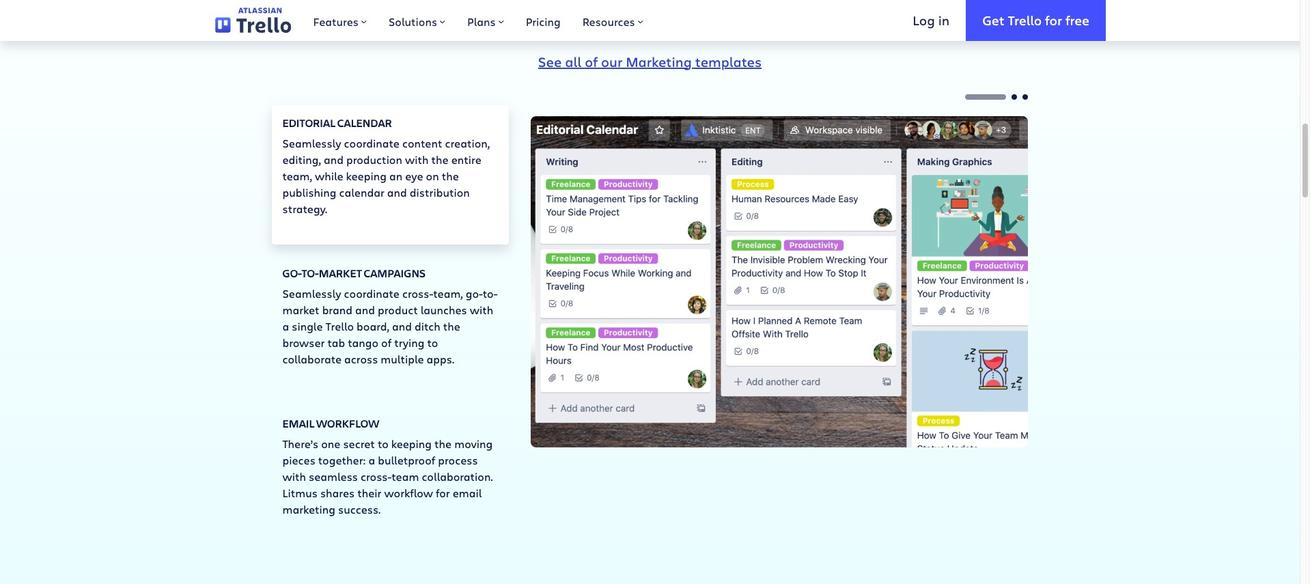 Task type: locate. For each thing, give the bounding box(es) containing it.
1 vertical spatial for
[[436, 485, 450, 500]]

1 vertical spatial coordinate
[[344, 286, 400, 300]]

keeping up the calendar
[[346, 168, 387, 183]]

distribution
[[410, 185, 470, 199]]

1 coordinate from the top
[[344, 136, 400, 150]]

1 vertical spatial of
[[381, 335, 392, 349]]

eye
[[405, 168, 423, 183]]

workflow
[[316, 416, 379, 430]]

with down pieces on the bottom of page
[[282, 469, 306, 483]]

0 horizontal spatial cross-
[[361, 469, 392, 483]]

go-
[[466, 286, 483, 300]]

the up process
[[435, 436, 452, 451]]

with
[[405, 152, 429, 166], [470, 302, 493, 317], [282, 469, 306, 483]]

of
[[585, 52, 598, 71], [381, 335, 392, 349]]

creation,
[[445, 136, 490, 150]]

our
[[601, 52, 623, 71]]

0 horizontal spatial of
[[381, 335, 392, 349]]

go-to-market campaigns seamlessly coordinate cross-team, go-to- market brand and product launches with a single trello board, and ditch the browser tab tango of trying to collaborate across multiple apps.
[[282, 265, 498, 366]]

0 horizontal spatial trello
[[326, 319, 354, 333]]

trello inside go-to-market campaigns seamlessly coordinate cross-team, go-to- market brand and product launches with a single trello board, and ditch the browser tab tango of trying to collaborate across multiple apps.
[[326, 319, 354, 333]]

and down an
[[387, 185, 407, 199]]

2 seamlessly from the top
[[282, 286, 341, 300]]

to down ditch
[[427, 335, 438, 349]]

0 horizontal spatial for
[[436, 485, 450, 500]]

together:
[[318, 453, 366, 467]]

the inside go-to-market campaigns seamlessly coordinate cross-team, go-to- market brand and product launches with a single trello board, and ditch the browser tab tango of trying to collaborate across multiple apps.
[[443, 319, 460, 333]]

2 horizontal spatial with
[[470, 302, 493, 317]]

their
[[357, 485, 382, 500]]

cross-
[[402, 286, 433, 300], [361, 469, 392, 483]]

tab
[[328, 335, 345, 349]]

1 vertical spatial with
[[470, 302, 493, 317]]

apps.
[[427, 352, 454, 366]]

and up the board,
[[355, 302, 375, 317]]

process
[[438, 453, 478, 467]]

0 horizontal spatial keeping
[[346, 168, 387, 183]]

cross- up product
[[402, 286, 433, 300]]

1 vertical spatial a
[[369, 453, 375, 467]]

1 vertical spatial keeping
[[391, 436, 432, 451]]

0 horizontal spatial a
[[282, 319, 289, 333]]

0 vertical spatial keeping
[[346, 168, 387, 183]]

and up while
[[324, 152, 344, 166]]

launches
[[421, 302, 467, 317]]

across
[[344, 352, 378, 366]]

log in
[[913, 11, 950, 28]]

to-
[[483, 286, 498, 300]]

the down 'launches'
[[443, 319, 460, 333]]

pieces
[[282, 453, 316, 467]]

0 vertical spatial cross-
[[402, 286, 433, 300]]

workflow
[[384, 485, 433, 500]]

coordinate up production at the left of page
[[344, 136, 400, 150]]

team,
[[282, 168, 312, 183], [433, 286, 463, 300]]

1 horizontal spatial keeping
[[391, 436, 432, 451]]

resources button
[[572, 0, 654, 41]]

1 vertical spatial cross-
[[361, 469, 392, 483]]

marketing
[[282, 502, 335, 516]]

trello
[[1008, 11, 1042, 28], [326, 319, 354, 333]]

a
[[282, 319, 289, 333], [369, 453, 375, 467]]

in
[[938, 11, 950, 28]]

1 horizontal spatial trello
[[1008, 11, 1042, 28]]

of right all
[[585, 52, 598, 71]]

a left single
[[282, 319, 289, 333]]

with down go-
[[470, 302, 493, 317]]

2 vertical spatial with
[[282, 469, 306, 483]]

to right the secret
[[378, 436, 389, 451]]

0 vertical spatial seamlessly
[[282, 136, 341, 150]]

the inside email workflow there's one secret to keeping the moving pieces together: a bulletproof process with seamless cross-team collaboration. litmus shares their workflow for email marketing success.
[[435, 436, 452, 451]]

1 vertical spatial to
[[378, 436, 389, 451]]

for down "collaboration."
[[436, 485, 450, 500]]

with up eye
[[405, 152, 429, 166]]

keeping
[[346, 168, 387, 183], [391, 436, 432, 451]]

a down the secret
[[369, 453, 375, 467]]

for
[[1045, 11, 1062, 28], [436, 485, 450, 500]]

0 vertical spatial with
[[405, 152, 429, 166]]

templates
[[695, 52, 762, 71]]

all
[[565, 52, 582, 71]]

coordinate
[[344, 136, 400, 150], [344, 286, 400, 300]]

1 horizontal spatial with
[[405, 152, 429, 166]]

1 horizontal spatial cross-
[[402, 286, 433, 300]]

plans
[[467, 14, 496, 29]]

secret
[[343, 436, 375, 451]]

seamless
[[309, 469, 358, 483]]

calendar
[[339, 185, 384, 199]]

email
[[282, 416, 315, 430]]

0 vertical spatial team,
[[282, 168, 312, 183]]

strategy.
[[282, 201, 327, 216]]

1 horizontal spatial a
[[369, 453, 375, 467]]

cross- up their
[[361, 469, 392, 483]]

features
[[313, 14, 359, 29]]

1 vertical spatial trello
[[326, 319, 354, 333]]

0 vertical spatial of
[[585, 52, 598, 71]]

team, up 'launches'
[[433, 286, 463, 300]]

0 horizontal spatial with
[[282, 469, 306, 483]]

editorial
[[282, 115, 335, 129]]

keeping inside email workflow there's one secret to keeping the moving pieces together: a bulletproof process with seamless cross-team collaboration. litmus shares their workflow for email marketing success.
[[391, 436, 432, 451]]

seamlessly up the market
[[282, 286, 341, 300]]

2 coordinate from the top
[[344, 286, 400, 300]]

0 vertical spatial to
[[427, 335, 438, 349]]

1 horizontal spatial of
[[585, 52, 598, 71]]

1 horizontal spatial team,
[[433, 286, 463, 300]]

plans button
[[456, 0, 515, 41]]

seamlessly up editing,
[[282, 136, 341, 150]]

0 vertical spatial coordinate
[[344, 136, 400, 150]]

brand
[[322, 302, 352, 317]]

pricing link
[[515, 0, 572, 41]]

1 seamlessly from the top
[[282, 136, 341, 150]]

1 vertical spatial seamlessly
[[282, 286, 341, 300]]

the
[[431, 152, 449, 166], [442, 168, 459, 183], [443, 319, 460, 333], [435, 436, 452, 451]]

0 vertical spatial for
[[1045, 11, 1062, 28]]

team, down editing,
[[282, 168, 312, 183]]

for left the free
[[1045, 11, 1062, 28]]

to
[[427, 335, 438, 349], [378, 436, 389, 451]]

browser
[[282, 335, 325, 349]]

publishing
[[282, 185, 336, 199]]

0 vertical spatial trello
[[1008, 11, 1042, 28]]

trello down the brand on the bottom of the page
[[326, 319, 354, 333]]

the up on
[[431, 152, 449, 166]]

0 horizontal spatial team,
[[282, 168, 312, 183]]

seamlessly
[[282, 136, 341, 150], [282, 286, 341, 300]]

trello right get
[[1008, 11, 1042, 28]]

0 horizontal spatial to
[[378, 436, 389, 451]]

and
[[324, 152, 344, 166], [387, 185, 407, 199], [355, 302, 375, 317], [392, 319, 412, 333]]

coordinate down campaigns
[[344, 286, 400, 300]]

shares
[[320, 485, 355, 500]]

editorial calendar seamlessly coordinate content creation, editing, and production with the entire team, while keeping an eye on the publishing calendar and distribution strategy.
[[282, 115, 490, 216]]

keeping up bulletproof
[[391, 436, 432, 451]]

1 horizontal spatial to
[[427, 335, 438, 349]]

of down the board,
[[381, 335, 392, 349]]

0 vertical spatial a
[[282, 319, 289, 333]]

1 horizontal spatial for
[[1045, 11, 1062, 28]]

with inside go-to-market campaigns seamlessly coordinate cross-team, go-to- market brand and product launches with a single trello board, and ditch the browser tab tango of trying to collaborate across multiple apps.
[[470, 302, 493, 317]]

1 vertical spatial team,
[[433, 286, 463, 300]]

single
[[292, 319, 323, 333]]



Task type: vqa. For each thing, say whether or not it's contained in the screenshot.
Solutions dropdown button
yes



Task type: describe. For each thing, give the bounding box(es) containing it.
get trello for free link
[[966, 0, 1106, 41]]

seamlessly inside editorial calendar seamlessly coordinate content creation, editing, and production with the entire team, while keeping an eye on the publishing calendar and distribution strategy.
[[282, 136, 341, 150]]

to inside go-to-market campaigns seamlessly coordinate cross-team, go-to- market brand and product launches with a single trello board, and ditch the browser tab tango of trying to collaborate across multiple apps.
[[427, 335, 438, 349]]

coordinate inside editorial calendar seamlessly coordinate content creation, editing, and production with the entire team, while keeping an eye on the publishing calendar and distribution strategy.
[[344, 136, 400, 150]]

litmus
[[282, 485, 318, 500]]

bulletproof
[[378, 453, 435, 467]]

get trello for free
[[983, 11, 1090, 28]]

product
[[378, 302, 418, 317]]

see
[[538, 52, 562, 71]]

one
[[321, 436, 340, 451]]

there's
[[282, 436, 318, 451]]

collaborate
[[282, 352, 342, 366]]

go-
[[282, 265, 302, 280]]

team, inside go-to-market campaigns seamlessly coordinate cross-team, go-to- market brand and product launches with a single trello board, and ditch the browser tab tango of trying to collaborate across multiple apps.
[[433, 286, 463, 300]]

email
[[453, 485, 482, 500]]

coordinate inside go-to-market campaigns seamlessly coordinate cross-team, go-to- market brand and product launches with a single trello board, and ditch the browser tab tango of trying to collaborate across multiple apps.
[[344, 286, 400, 300]]

production
[[346, 152, 402, 166]]

to-
[[302, 265, 319, 280]]

solutions button
[[378, 0, 456, 41]]

marketing
[[626, 52, 692, 71]]

content
[[402, 136, 442, 150]]

a inside email workflow there's one secret to keeping the moving pieces together: a bulletproof process with seamless cross-team collaboration. litmus shares their workflow for email marketing success.
[[369, 453, 375, 467]]

trying
[[394, 335, 425, 349]]

cross- inside email workflow there's one secret to keeping the moving pieces together: a bulletproof process with seamless cross-team collaboration. litmus shares their workflow for email marketing success.
[[361, 469, 392, 483]]

atlassian trello image
[[215, 8, 291, 33]]

an
[[389, 168, 403, 183]]

log
[[913, 11, 935, 28]]

calendar
[[337, 115, 392, 129]]

get
[[983, 11, 1005, 28]]

while
[[315, 168, 343, 183]]

ditch
[[415, 319, 440, 333]]

multiple
[[381, 352, 424, 366]]

to inside email workflow there's one secret to keeping the moving pieces together: a bulletproof process with seamless cross-team collaboration. litmus shares their workflow for email marketing success.
[[378, 436, 389, 451]]

moving
[[454, 436, 493, 451]]

market
[[282, 302, 319, 317]]

see all of our marketing templates
[[538, 52, 762, 71]]

success.
[[338, 502, 381, 516]]

on
[[426, 168, 439, 183]]

features button
[[302, 0, 378, 41]]

of inside go-to-market campaigns seamlessly coordinate cross-team, go-to- market brand and product launches with a single trello board, and ditch the browser tab tango of trying to collaborate across multiple apps.
[[381, 335, 392, 349]]

see all of our marketing templates link
[[538, 52, 762, 71]]

team
[[392, 469, 419, 483]]

and down product
[[392, 319, 412, 333]]

entire
[[451, 152, 481, 166]]

log in link
[[897, 0, 966, 41]]

market
[[319, 265, 362, 280]]

collaboration.
[[422, 469, 493, 483]]

seamlessly inside go-to-market campaigns seamlessly coordinate cross-team, go-to- market brand and product launches with a single trello board, and ditch the browser tab tango of trying to collaborate across multiple apps.
[[282, 286, 341, 300]]

email workflow there's one secret to keeping the moving pieces together: a bulletproof process with seamless cross-team collaboration. litmus shares their workflow for email marketing success.
[[282, 416, 493, 516]]

pricing
[[526, 14, 561, 29]]

a inside go-to-market campaigns seamlessly coordinate cross-team, go-to- market brand and product launches with a single trello board, and ditch the browser tab tango of trying to collaborate across multiple apps.
[[282, 319, 289, 333]]

with inside email workflow there's one secret to keeping the moving pieces together: a bulletproof process with seamless cross-team collaboration. litmus shares their workflow for email marketing success.
[[282, 469, 306, 483]]

campaigns
[[364, 265, 426, 280]]

team, inside editorial calendar seamlessly coordinate content creation, editing, and production with the entire team, while keeping an eye on the publishing calendar and distribution strategy.
[[282, 168, 312, 183]]

keeping inside editorial calendar seamlessly coordinate content creation, editing, and production with the entire team, while keeping an eye on the publishing calendar and distribution strategy.
[[346, 168, 387, 183]]

with inside editorial calendar seamlessly coordinate content creation, editing, and production with the entire team, while keeping an eye on the publishing calendar and distribution strategy.
[[405, 152, 429, 166]]

the right on
[[442, 168, 459, 183]]

free
[[1066, 11, 1090, 28]]

board,
[[357, 319, 389, 333]]

solutions
[[389, 14, 437, 29]]

resources
[[583, 14, 635, 29]]

editing,
[[282, 152, 321, 166]]

for inside get trello for free link
[[1045, 11, 1062, 28]]

cross- inside go-to-market campaigns seamlessly coordinate cross-team, go-to- market brand and product launches with a single trello board, and ditch the browser tab tango of trying to collaborate across multiple apps.
[[402, 286, 433, 300]]

tango
[[348, 335, 379, 349]]

for inside email workflow there's one secret to keeping the moving pieces together: a bulletproof process with seamless cross-team collaboration. litmus shares their workflow for email marketing success.
[[436, 485, 450, 500]]



